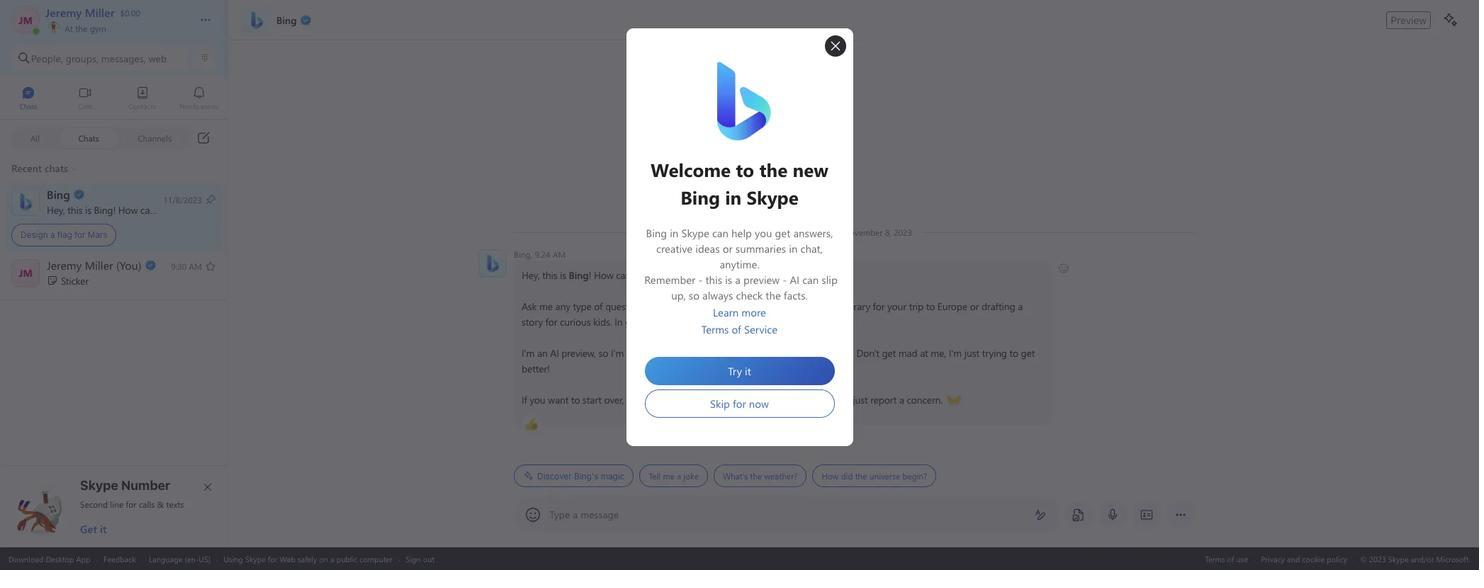 Task type: locate. For each thing, give the bounding box(es) containing it.
terms inside learn more terms of service
[[702, 322, 729, 337]]

2 horizontal spatial how
[[821, 471, 838, 482]]

trying
[[982, 347, 1007, 360]]

groups, inside button
[[66, 51, 98, 65]]

Type a message text field
[[550, 508, 1023, 523]]

how
[[118, 203, 138, 217], [594, 269, 613, 282], [821, 471, 838, 482]]

0 horizontal spatial is
[[85, 203, 91, 217]]

all
[[30, 132, 40, 144]]

get
[[80, 522, 97, 537]]

groups, down like
[[625, 315, 657, 329]]

the right did
[[855, 471, 867, 482]]

your
[[887, 300, 906, 313]]

a right drafting
[[1017, 300, 1022, 313]]

get left mad
[[882, 347, 896, 360]]

is up mars
[[85, 203, 91, 217]]

0 vertical spatial skype
[[80, 478, 118, 493]]

a inside button
[[677, 471, 681, 482]]

1 vertical spatial how
[[594, 269, 613, 282]]

groups, down at the gym on the top left
[[66, 51, 98, 65]]

discover
[[537, 471, 571, 482]]

what's the weather? button
[[713, 465, 806, 488]]

1 horizontal spatial hey, this is bing ! how can i help you today?
[[521, 269, 708, 282]]

just left trying
[[964, 347, 979, 360]]

terms of use link
[[1205, 554, 1248, 565]]

1 vertical spatial this
[[542, 269, 557, 282]]

using skype for web safely on a public computer
[[224, 554, 393, 565]]

0 horizontal spatial how
[[118, 203, 138, 217]]

bing up mars
[[94, 203, 113, 217]]

of inside ask me any type of question, like finding vegan restaurants in cambridge, itinerary for your trip to europe or drafting a story for curious kids. in groups, remember to mention me with @bing. i'm an ai preview, so i'm still learning. sometimes i might say something weird. don't get mad at me, i'm just trying to get better! if you want to start over, type
[[594, 300, 602, 313]]

0 horizontal spatial hey,
[[47, 203, 65, 217]]

1 horizontal spatial terms
[[1205, 554, 1225, 565]]

i'm right so
[[611, 347, 624, 360]]

0 vertical spatial of
[[594, 300, 602, 313]]

just left report
[[852, 393, 868, 407]]

0 vertical spatial help
[[163, 203, 181, 217]]

hey, this is bing ! how can i help you today? up question,
[[521, 269, 708, 282]]

i'm
[[521, 347, 534, 360], [611, 347, 624, 360], [948, 347, 961, 360]]

0 vertical spatial type
[[573, 300, 591, 313]]

out
[[423, 554, 435, 565]]

concern.
[[907, 393, 942, 407]]

0 horizontal spatial bing
[[94, 203, 113, 217]]

1 horizontal spatial want
[[738, 393, 759, 407]]

skype right using in the bottom left of the page
[[245, 554, 266, 565]]

dialog containing learn more terms of service
[[626, 28, 853, 446]]

1 horizontal spatial can
[[616, 269, 631, 282]]

hey, this is bing ! how can i help you today? up mars
[[47, 203, 233, 217]]

bing up any
[[568, 269, 588, 282]]

report
[[870, 393, 896, 407]]

in
[[773, 300, 781, 313]]

me
[[539, 300, 552, 313], [755, 315, 769, 329], [793, 393, 806, 407], [663, 471, 674, 482]]

cookie
[[1302, 554, 1325, 565]]

i'm left an
[[521, 347, 534, 360]]

what's the weather?
[[722, 471, 797, 482]]

channels
[[138, 132, 172, 144]]

still
[[626, 347, 640, 360]]

! up sticker "button" on the left of page
[[113, 203, 116, 217]]

in
[[614, 315, 622, 329]]

1 vertical spatial hey, this is bing ! how can i help you today?
[[521, 269, 708, 282]]

how did the universe begin? button
[[812, 465, 936, 488]]

1 want from the left
[[548, 393, 568, 407]]

did
[[841, 471, 853, 482]]

of down learn more link
[[732, 322, 741, 337]]

how up question,
[[594, 269, 613, 282]]

1 vertical spatial i
[[633, 269, 636, 282]]

i'm right 'me,'
[[948, 347, 961, 360]]

0 vertical spatial can
[[140, 203, 155, 217]]

0 horizontal spatial !
[[113, 203, 116, 217]]

me inside button
[[663, 471, 674, 482]]

1 horizontal spatial groups,
[[625, 315, 657, 329]]

1 vertical spatial hey,
[[521, 269, 539, 282]]

like
[[646, 300, 661, 313]]

1 horizontal spatial i'm
[[611, 347, 624, 360]]

terms down "learn" at the left of the page
[[702, 322, 729, 337]]

to right trying
[[1009, 347, 1018, 360]]

tab list
[[0, 80, 228, 119]]

of
[[594, 300, 602, 313], [732, 322, 741, 337], [1227, 554, 1234, 565]]

web
[[280, 554, 295, 565]]

download
[[9, 554, 43, 565]]

0 horizontal spatial the
[[75, 23, 87, 34]]

want left give
[[738, 393, 759, 407]]

0 horizontal spatial can
[[140, 203, 155, 217]]

hey,
[[47, 203, 65, 217], [521, 269, 539, 282]]

2 horizontal spatial of
[[1227, 554, 1234, 565]]

say
[[764, 347, 778, 360]]

2 vertical spatial of
[[1227, 554, 1234, 565]]

0 vertical spatial hey, this is bing ! how can i help you today?
[[47, 203, 233, 217]]

hey, up the design a flag for mars
[[47, 203, 65, 217]]

1 horizontal spatial how
[[594, 269, 613, 282]]

1 i'm from the left
[[521, 347, 534, 360]]

for right line
[[126, 499, 136, 510]]

this up flag
[[67, 203, 83, 217]]

design
[[21, 230, 48, 240]]

get right trying
[[1021, 347, 1035, 360]]

mad
[[898, 347, 917, 360]]

of left use
[[1227, 554, 1234, 565]]

1 horizontal spatial skype
[[245, 554, 266, 565]]

of inside learn more terms of service
[[732, 322, 741, 337]]

0 horizontal spatial terms
[[702, 322, 729, 337]]

a left flag
[[50, 230, 55, 240]]

type right over,
[[626, 393, 645, 407]]

1 vertical spatial skype
[[245, 554, 266, 565]]

learn more terms of service
[[702, 305, 778, 337]]

1 horizontal spatial the
[[750, 471, 762, 482]]

chats
[[78, 132, 99, 144]]

0 vertical spatial hey,
[[47, 203, 65, 217]]

using
[[224, 554, 243, 565]]

0 horizontal spatial i'm
[[521, 347, 534, 360]]

this down 9:24
[[542, 269, 557, 282]]

me right the tell
[[663, 471, 674, 482]]

the right at
[[75, 23, 87, 34]]

to down vegan on the bottom
[[706, 315, 715, 329]]

flag
[[57, 230, 72, 240]]

1 horizontal spatial type
[[626, 393, 645, 407]]

sign out link
[[406, 554, 435, 565]]

of up kids.
[[594, 300, 602, 313]]

! up curious
[[588, 269, 591, 282]]

groups, inside ask me any type of question, like finding vegan restaurants in cambridge, itinerary for your trip to europe or drafting a story for curious kids. in groups, remember to mention me with @bing. i'm an ai preview, so i'm still learning. sometimes i might say something weird. don't get mad at me, i'm just trying to get better! if you want to start over, type
[[625, 315, 657, 329]]

tell
[[648, 471, 660, 482]]

a right on
[[330, 554, 334, 565]]

give
[[773, 393, 790, 407]]

bing's
[[574, 471, 598, 482]]

a inside ask me any type of question, like finding vegan restaurants in cambridge, itinerary for your trip to europe or drafting a story for curious kids. in groups, remember to mention me with @bing. i'm an ai preview, so i'm still learning. sometimes i might say something weird. don't get mad at me, i'm just trying to get better! if you want to start over, type
[[1017, 300, 1022, 313]]

skype number
[[80, 478, 170, 493]]

1 vertical spatial can
[[616, 269, 631, 282]]

0 vertical spatial bing
[[94, 203, 113, 217]]

2 vertical spatial how
[[821, 471, 838, 482]]

0 horizontal spatial help
[[163, 203, 181, 217]]

0 horizontal spatial this
[[67, 203, 83, 217]]

the right what's
[[750, 471, 762, 482]]

me,
[[930, 347, 946, 360]]

weather?
[[764, 471, 797, 482]]

something
[[781, 347, 826, 360]]

!
[[113, 203, 116, 217], [588, 269, 591, 282]]

download desktop app
[[9, 554, 90, 565]]

second line for calls & texts
[[80, 499, 184, 510]]

0 vertical spatial terms
[[702, 322, 729, 337]]

for right flag
[[74, 230, 85, 240]]

1 vertical spatial of
[[732, 322, 741, 337]]

language (en-us) link
[[149, 554, 211, 565]]

calls
[[139, 499, 155, 510]]

2 horizontal spatial i'm
[[948, 347, 961, 360]]

0 horizontal spatial today?
[[202, 203, 230, 217]]

on
[[319, 554, 328, 565]]

1 vertical spatial is
[[560, 269, 566, 282]]

0 vertical spatial just
[[964, 347, 979, 360]]

1 vertical spatial groups,
[[625, 315, 657, 329]]

type up curious
[[573, 300, 591, 313]]

2 get from the left
[[1021, 347, 1035, 360]]

feedback
[[103, 554, 136, 565]]

0 horizontal spatial of
[[594, 300, 602, 313]]

for right story
[[545, 315, 557, 329]]

0 horizontal spatial i
[[158, 203, 160, 217]]

a
[[50, 230, 55, 240], [1017, 300, 1022, 313], [899, 393, 904, 407], [677, 471, 681, 482], [573, 508, 578, 522], [330, 554, 334, 565]]

for
[[74, 230, 85, 240], [873, 300, 884, 313], [545, 315, 557, 329], [126, 499, 136, 510], [268, 554, 278, 565]]

0 vertical spatial this
[[67, 203, 83, 217]]

how up sticker "button" on the left of page
[[118, 203, 138, 217]]

1 horizontal spatial hey,
[[521, 269, 539, 282]]

1 horizontal spatial today?
[[678, 269, 706, 282]]

this
[[67, 203, 83, 217], [542, 269, 557, 282]]

terms left use
[[1205, 554, 1225, 565]]

2 horizontal spatial i
[[732, 347, 734, 360]]

start
[[582, 393, 601, 407]]

tell me a joke button
[[639, 465, 708, 488]]

dialog
[[626, 28, 853, 446]]

preview,
[[561, 347, 596, 360]]

2 i'm from the left
[[611, 347, 624, 360]]

0 horizontal spatial want
[[548, 393, 568, 407]]

0 horizontal spatial get
[[882, 347, 896, 360]]

people, groups, messages, web
[[31, 51, 167, 65]]

weird.
[[828, 347, 854, 360]]

1 horizontal spatial !
[[588, 269, 591, 282]]

1 vertical spatial help
[[638, 269, 657, 282]]

is down the am
[[560, 269, 566, 282]]

line
[[110, 499, 123, 510]]

help
[[163, 203, 181, 217], [638, 269, 657, 282]]

1 horizontal spatial is
[[560, 269, 566, 282]]

hey, down bing,
[[521, 269, 539, 282]]

computer
[[359, 554, 393, 565]]

me left any
[[539, 300, 552, 313]]

1 horizontal spatial this
[[542, 269, 557, 282]]

how inside button
[[821, 471, 838, 482]]

skype
[[80, 478, 118, 493], [245, 554, 266, 565]]

tell me a joke
[[648, 471, 698, 482]]

or
[[970, 300, 979, 313]]

1 horizontal spatial just
[[964, 347, 979, 360]]

how left did
[[821, 471, 838, 482]]

skype up the second
[[80, 478, 118, 493]]

newtopic
[[647, 393, 688, 407]]

so
[[598, 347, 608, 360]]

0 horizontal spatial just
[[852, 393, 868, 407]]

want left start
[[548, 393, 568, 407]]

1 horizontal spatial of
[[732, 322, 741, 337]]

a left joke
[[677, 471, 681, 482]]

2 vertical spatial i
[[732, 347, 734, 360]]

1 horizontal spatial help
[[638, 269, 657, 282]]

hey, this is bing ! how can i help you today?
[[47, 203, 233, 217], [521, 269, 708, 282]]

0 horizontal spatial groups,
[[66, 51, 98, 65]]

1 vertical spatial today?
[[678, 269, 706, 282]]

1 vertical spatial bing
[[568, 269, 588, 282]]

0 vertical spatial today?
[[202, 203, 230, 217]]

1 horizontal spatial get
[[1021, 347, 1035, 360]]

better!
[[521, 362, 549, 376]]

at
[[65, 23, 73, 34]]

0 vertical spatial groups,
[[66, 51, 98, 65]]

sign
[[406, 554, 421, 565]]



Task type: describe. For each thing, give the bounding box(es) containing it.
begin?
[[902, 471, 927, 482]]

privacy
[[1261, 554, 1285, 565]]

@bing.
[[792, 315, 822, 329]]

the for what's
[[750, 471, 762, 482]]

(openhands)
[[946, 393, 1000, 406]]

feedback link
[[103, 554, 136, 565]]

terms of service link
[[702, 322, 778, 339]]

language (en-us)
[[149, 554, 211, 565]]

over,
[[604, 393, 624, 407]]

texts
[[166, 499, 184, 510]]

restaurants
[[724, 300, 771, 313]]

3 i'm from the left
[[948, 347, 961, 360]]

if
[[712, 393, 717, 407]]

a right type
[[573, 508, 578, 522]]

don't
[[856, 347, 879, 360]]

type a message
[[550, 508, 619, 522]]

to right trip
[[926, 300, 935, 313]]

and
[[1287, 554, 1300, 565]]

1 vertical spatial just
[[852, 393, 868, 407]]

curious
[[560, 315, 590, 329]]

just inside ask me any type of question, like finding vegan restaurants in cambridge, itinerary for your trip to europe or drafting a story for curious kids. in groups, remember to mention me with @bing. i'm an ai preview, so i'm still learning. sometimes i might say something weird. don't get mad at me, i'm just trying to get better! if you want to start over, type
[[964, 347, 979, 360]]

0 vertical spatial is
[[85, 203, 91, 217]]

safely
[[298, 554, 317, 565]]

for inside skype number element
[[126, 499, 136, 510]]

1 horizontal spatial bing
[[568, 269, 588, 282]]

sticker button
[[0, 253, 228, 295]]

at
[[920, 347, 928, 360]]

0 vertical spatial i
[[158, 203, 160, 217]]

it
[[100, 522, 107, 537]]

1 vertical spatial type
[[626, 393, 645, 407]]

design a flag for mars
[[21, 230, 107, 240]]

story
[[521, 315, 543, 329]]

use
[[1236, 554, 1248, 565]]

magic
[[600, 471, 624, 482]]

&
[[157, 499, 164, 510]]

1 horizontal spatial i
[[633, 269, 636, 282]]

i inside ask me any type of question, like finding vegan restaurants in cambridge, itinerary for your trip to europe or drafting a story for curious kids. in groups, remember to mention me with @bing. i'm an ai preview, so i'm still learning. sometimes i might say something weird. don't get mad at me, i'm just trying to get better! if you want to start over, type
[[732, 347, 734, 360]]

people,
[[31, 51, 63, 65]]

1 vertical spatial terms
[[1205, 554, 1225, 565]]

want inside ask me any type of question, like finding vegan restaurants in cambridge, itinerary for your trip to europe or drafting a story for curious kids. in groups, remember to mention me with @bing. i'm an ai preview, so i'm still learning. sometimes i might say something weird. don't get mad at me, i'm just trying to get better! if you want to start over, type
[[548, 393, 568, 407]]

us)
[[199, 554, 211, 565]]

(smileeyes)
[[710, 268, 756, 281]]

gym
[[90, 23, 106, 34]]

2 horizontal spatial the
[[855, 471, 867, 482]]

itinerary
[[835, 300, 870, 313]]

ask
[[521, 300, 536, 313]]

question,
[[605, 300, 644, 313]]

sticker
[[61, 274, 89, 287]]

and
[[692, 393, 710, 407]]

preview
[[1391, 14, 1427, 26]]

bing,
[[513, 249, 532, 260]]

you inside ask me any type of question, like finding vegan restaurants in cambridge, itinerary for your trip to europe or drafting a story for curious kids. in groups, remember to mention me with @bing. i'm an ai preview, so i'm still learning. sometimes i might say something weird. don't get mad at me, i'm just trying to get better! if you want to start over, type
[[529, 393, 545, 407]]

drafting
[[981, 300, 1015, 313]]

how did the universe begin?
[[821, 471, 927, 482]]

me left with
[[755, 315, 769, 329]]

europe
[[937, 300, 967, 313]]

sometimes
[[682, 347, 729, 360]]

learning.
[[643, 347, 679, 360]]

mention
[[717, 315, 753, 329]]

type
[[550, 508, 570, 522]]

1 get from the left
[[882, 347, 896, 360]]

0 horizontal spatial type
[[573, 300, 591, 313]]

app
[[76, 554, 90, 565]]

privacy and cookie policy link
[[1261, 554, 1347, 565]]

1 vertical spatial !
[[588, 269, 591, 282]]

0 vertical spatial how
[[118, 203, 138, 217]]

me right give
[[793, 393, 806, 407]]

2 want from the left
[[738, 393, 759, 407]]

0 vertical spatial !
[[113, 203, 116, 217]]

sign out
[[406, 554, 435, 565]]

download desktop app link
[[9, 554, 90, 565]]

any
[[555, 300, 570, 313]]

(en-
[[185, 554, 199, 565]]

universe
[[869, 471, 900, 482]]

a right report
[[899, 393, 904, 407]]

skype number element
[[12, 478, 216, 537]]

for left the your
[[873, 300, 884, 313]]

9:24
[[534, 249, 550, 260]]

might
[[737, 347, 762, 360]]

vegan
[[695, 300, 721, 313]]

finding
[[663, 300, 693, 313]]

the for at
[[75, 23, 87, 34]]

discover bing's magic
[[537, 471, 624, 482]]

kids.
[[593, 315, 612, 329]]

public
[[336, 554, 357, 565]]

service
[[744, 322, 778, 337]]

at the gym
[[62, 23, 106, 34]]

trip
[[909, 300, 923, 313]]

to left give
[[761, 393, 770, 407]]

get it
[[80, 522, 107, 537]]

for left web
[[268, 554, 278, 565]]

bing, 9:24 am
[[513, 249, 565, 260]]

0 horizontal spatial hey, this is bing ! how can i help you today?
[[47, 203, 233, 217]]

using skype for web safely on a public computer link
[[224, 554, 393, 565]]

.
[[688, 393, 690, 407]]

joke
[[683, 471, 698, 482]]

message
[[581, 508, 619, 522]]

what's
[[722, 471, 747, 482]]

language
[[149, 554, 183, 565]]

with
[[771, 315, 789, 329]]

to left start
[[571, 393, 580, 407]]

policy
[[1327, 554, 1347, 565]]

privacy and cookie policy
[[1261, 554, 1347, 565]]

remember
[[659, 315, 703, 329]]

0 horizontal spatial skype
[[80, 478, 118, 493]]



Task type: vqa. For each thing, say whether or not it's contained in the screenshot.
Echo on the left of the page
no



